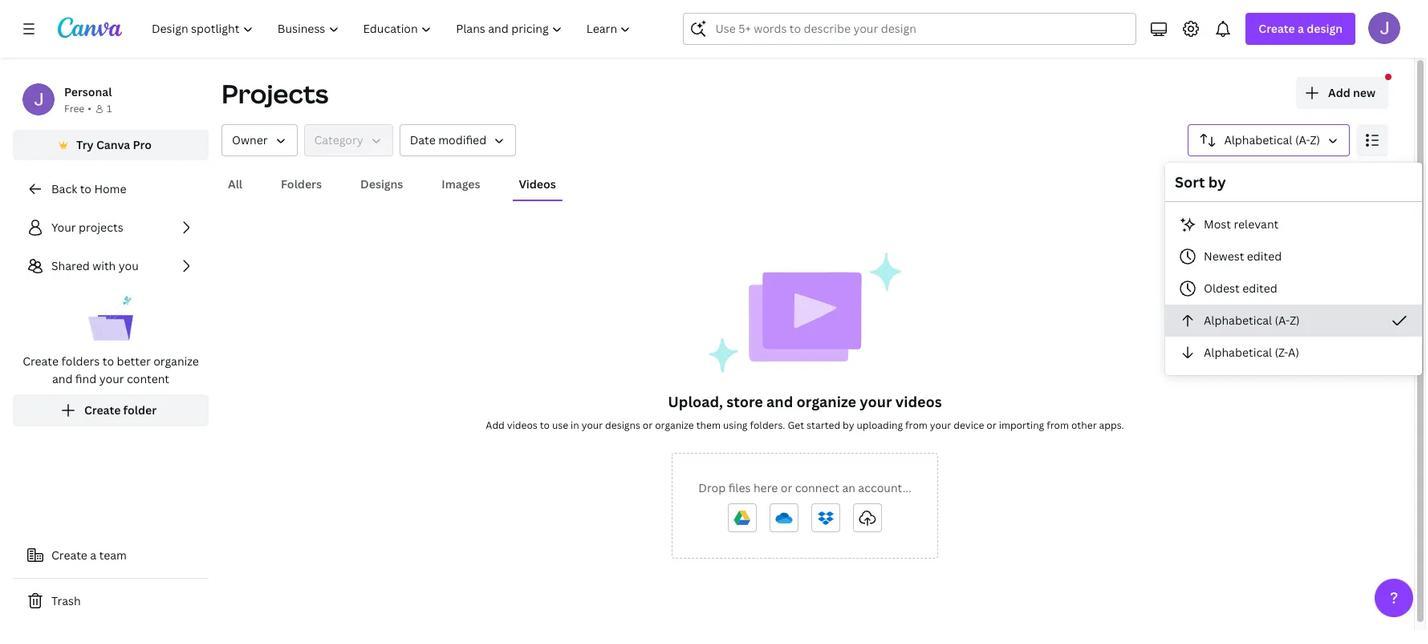 Task type: describe. For each thing, give the bounding box(es) containing it.
sort by list box
[[1165, 209, 1422, 369]]

2 horizontal spatial or
[[987, 419, 997, 433]]

newest
[[1204, 249, 1244, 264]]

free •
[[64, 102, 91, 116]]

shared with you link
[[13, 250, 209, 282]]

Sort by button
[[1188, 124, 1350, 156]]

home
[[94, 181, 126, 197]]

folders.
[[750, 419, 785, 433]]

videos button
[[512, 169, 562, 200]]

using
[[723, 419, 748, 433]]

Date modified button
[[399, 124, 516, 156]]

your inside create folders to better organize and find your content
[[99, 372, 124, 387]]

drop files here or connect an account...
[[698, 481, 911, 496]]

0 vertical spatial by
[[1208, 173, 1226, 192]]

create a design button
[[1246, 13, 1355, 45]]

edited for newest edited
[[1247, 249, 1282, 264]]

edited for oldest edited
[[1242, 281, 1277, 296]]

team
[[99, 548, 127, 563]]

you
[[119, 258, 139, 274]]

device
[[954, 419, 984, 433]]

top level navigation element
[[141, 13, 645, 45]]

designs
[[605, 419, 640, 433]]

create for create folder
[[84, 403, 121, 418]]

organize inside create folders to better organize and find your content
[[153, 354, 199, 369]]

apps.
[[1099, 419, 1124, 433]]

account...
[[858, 481, 911, 496]]

content
[[127, 372, 169, 387]]

and inside upload, store and organize your videos add videos to use in your designs or organize them using folders. get started by uploading from your device or importing from other apps.
[[766, 392, 793, 412]]

shared with you
[[51, 258, 139, 274]]

jacob simon image
[[1368, 12, 1400, 44]]

designs button
[[354, 169, 410, 200]]

category
[[314, 132, 363, 148]]

create for create a design
[[1259, 21, 1295, 36]]

most relevant option
[[1165, 209, 1422, 241]]

1 from from the left
[[905, 419, 928, 433]]

(a- inside button
[[1275, 313, 1290, 328]]

add inside upload, store and organize your videos add videos to use in your designs or organize them using folders. get started by uploading from your device or importing from other apps.
[[486, 419, 505, 433]]

oldest edited option
[[1165, 273, 1422, 305]]

a)
[[1288, 345, 1299, 360]]

create a design
[[1259, 21, 1343, 36]]

add new button
[[1296, 77, 1388, 109]]

projects
[[79, 220, 123, 235]]

0 horizontal spatial to
[[80, 181, 91, 197]]

alphabetical (z-a) button
[[1165, 337, 1422, 369]]

2 from from the left
[[1047, 419, 1069, 433]]

folders
[[61, 354, 100, 369]]

create a team button
[[13, 540, 209, 572]]

sort by
[[1175, 173, 1226, 192]]

Category button
[[304, 124, 393, 156]]

an
[[842, 481, 855, 496]]

store
[[727, 392, 763, 412]]

trash link
[[13, 586, 209, 618]]

oldest edited button
[[1165, 273, 1422, 305]]

a for team
[[90, 548, 96, 563]]

use
[[552, 419, 568, 433]]

images button
[[435, 169, 487, 200]]

folders button
[[274, 169, 328, 200]]

back
[[51, 181, 77, 197]]

2 horizontal spatial organize
[[797, 392, 856, 412]]

0 horizontal spatial videos
[[507, 419, 538, 433]]

relevant
[[1234, 217, 1279, 232]]

folder
[[123, 403, 157, 418]]

sort
[[1175, 173, 1205, 192]]

upload,
[[668, 392, 723, 412]]

most relevant
[[1204, 217, 1279, 232]]

your projects link
[[13, 212, 209, 244]]

newest edited option
[[1165, 241, 1422, 273]]

uploading
[[857, 419, 903, 433]]

videos
[[519, 177, 556, 192]]

a for design
[[1298, 21, 1304, 36]]

create folders to better organize and find your content
[[23, 354, 199, 387]]

trash
[[51, 594, 81, 609]]

images
[[442, 177, 480, 192]]

newest edited
[[1204, 249, 1282, 264]]

1 horizontal spatial or
[[781, 481, 792, 496]]

back to home link
[[13, 173, 209, 205]]

upload, store and organize your videos add videos to use in your designs or organize them using folders. get started by uploading from your device or importing from other apps.
[[486, 392, 1124, 433]]

folders
[[281, 177, 322, 192]]

your projects
[[51, 220, 123, 235]]

better
[[117, 354, 151, 369]]

connect
[[795, 481, 839, 496]]



Task type: vqa. For each thing, say whether or not it's contained in the screenshot.
use
yes



Task type: locate. For each thing, give the bounding box(es) containing it.
with
[[92, 258, 116, 274]]

create down find
[[84, 403, 121, 418]]

to
[[80, 181, 91, 197], [103, 354, 114, 369], [540, 419, 550, 433]]

add
[[1328, 85, 1350, 100], [486, 419, 505, 433]]

to left 'better'
[[103, 354, 114, 369]]

designs
[[360, 177, 403, 192]]

to inside create folders to better organize and find your content
[[103, 354, 114, 369]]

0 horizontal spatial organize
[[153, 354, 199, 369]]

0 vertical spatial (a-
[[1295, 132, 1310, 148]]

a
[[1298, 21, 1304, 36], [90, 548, 96, 563]]

0 vertical spatial add
[[1328, 85, 1350, 100]]

add left the new on the right top
[[1328, 85, 1350, 100]]

create
[[1259, 21, 1295, 36], [23, 354, 59, 369], [84, 403, 121, 418], [51, 548, 87, 563]]

and left find
[[52, 372, 73, 387]]

alphabetical for alphabetical (a-z) button
[[1204, 313, 1272, 328]]

1 horizontal spatial organize
[[655, 419, 694, 433]]

add new
[[1328, 85, 1375, 100]]

2 vertical spatial organize
[[655, 419, 694, 433]]

(a-
[[1295, 132, 1310, 148], [1275, 313, 1290, 328]]

by inside upload, store and organize your videos add videos to use in your designs or organize them using folders. get started by uploading from your device or importing from other apps.
[[843, 419, 854, 433]]

started
[[807, 419, 840, 433]]

from right uploading
[[905, 419, 928, 433]]

create left folders
[[23, 354, 59, 369]]

1 horizontal spatial a
[[1298, 21, 1304, 36]]

create inside dropdown button
[[1259, 21, 1295, 36]]

0 vertical spatial to
[[80, 181, 91, 197]]

1 vertical spatial (a-
[[1275, 313, 1290, 328]]

0 vertical spatial videos
[[895, 392, 942, 412]]

free
[[64, 102, 84, 116]]

all button
[[221, 169, 249, 200]]

back to home
[[51, 181, 126, 197]]

1 horizontal spatial videos
[[895, 392, 942, 412]]

alphabetical for the alphabetical (z-a) "button"
[[1204, 345, 1272, 360]]

pro
[[133, 137, 152, 152]]

a left "team"
[[90, 548, 96, 563]]

date modified
[[410, 132, 486, 148]]

oldest edited
[[1204, 281, 1277, 296]]

your left the device
[[930, 419, 951, 433]]

edited inside option
[[1247, 249, 1282, 264]]

personal
[[64, 84, 112, 100]]

and up the folders.
[[766, 392, 793, 412]]

Owner button
[[221, 124, 297, 156]]

1 vertical spatial and
[[766, 392, 793, 412]]

0 horizontal spatial z)
[[1290, 313, 1300, 328]]

files
[[728, 481, 751, 496]]

or right here
[[781, 481, 792, 496]]

create left "team"
[[51, 548, 87, 563]]

date
[[410, 132, 436, 148]]

find
[[75, 372, 97, 387]]

alphabetical (a-z) button
[[1165, 305, 1422, 337]]

list containing your projects
[[13, 212, 209, 427]]

0 vertical spatial organize
[[153, 354, 199, 369]]

videos up uploading
[[895, 392, 942, 412]]

0 vertical spatial a
[[1298, 21, 1304, 36]]

1 horizontal spatial by
[[1208, 173, 1226, 192]]

(a- down add new dropdown button
[[1295, 132, 1310, 148]]

edited down newest edited
[[1242, 281, 1277, 296]]

0 vertical spatial z)
[[1310, 132, 1320, 148]]

alphabetical (a-z) inside sort by button
[[1224, 132, 1320, 148]]

alphabetical inside "button"
[[1204, 345, 1272, 360]]

newest edited button
[[1165, 241, 1422, 273]]

or right designs on the left of the page
[[643, 419, 653, 433]]

from
[[905, 419, 928, 433], [1047, 419, 1069, 433]]

your right find
[[99, 372, 124, 387]]

1 vertical spatial a
[[90, 548, 96, 563]]

1 vertical spatial organize
[[797, 392, 856, 412]]

edited
[[1247, 249, 1282, 264], [1242, 281, 1277, 296]]

1 horizontal spatial z)
[[1310, 132, 1320, 148]]

shared
[[51, 258, 90, 274]]

1 horizontal spatial add
[[1328, 85, 1350, 100]]

2 horizontal spatial to
[[540, 419, 550, 433]]

z) inside button
[[1290, 313, 1300, 328]]

1 vertical spatial alphabetical (a-z)
[[1204, 313, 1300, 328]]

1 vertical spatial add
[[486, 419, 505, 433]]

0 horizontal spatial add
[[486, 419, 505, 433]]

owner
[[232, 132, 268, 148]]

importing
[[999, 419, 1044, 433]]

modified
[[438, 132, 486, 148]]

0 horizontal spatial by
[[843, 419, 854, 433]]

create left design
[[1259, 21, 1295, 36]]

0 vertical spatial edited
[[1247, 249, 1282, 264]]

alphabetical up sort by
[[1224, 132, 1292, 148]]

get
[[788, 419, 804, 433]]

edited down relevant
[[1247, 249, 1282, 264]]

alphabetical (a-z)
[[1224, 132, 1320, 148], [1204, 313, 1300, 328]]

1 vertical spatial edited
[[1242, 281, 1277, 296]]

edited inside option
[[1242, 281, 1277, 296]]

None search field
[[683, 13, 1137, 45]]

0 horizontal spatial (a-
[[1275, 313, 1290, 328]]

create folder
[[84, 403, 157, 418]]

oldest
[[1204, 281, 1240, 296]]

(a- up (z-
[[1275, 313, 1290, 328]]

them
[[696, 419, 721, 433]]

create folder button
[[13, 395, 209, 427]]

try canva pro button
[[13, 130, 209, 161]]

create for create a team
[[51, 548, 87, 563]]

alphabetical
[[1224, 132, 1292, 148], [1204, 313, 1272, 328], [1204, 345, 1272, 360]]

canva
[[96, 137, 130, 152]]

most
[[1204, 217, 1231, 232]]

and inside create folders to better organize and find your content
[[52, 372, 73, 387]]

list
[[13, 212, 209, 427]]

a inside dropdown button
[[1298, 21, 1304, 36]]

to right back
[[80, 181, 91, 197]]

z) down oldest edited option
[[1290, 313, 1300, 328]]

alphabetical left (z-
[[1204, 345, 1272, 360]]

create for create folders to better organize and find your content
[[23, 354, 59, 369]]

new
[[1353, 85, 1375, 100]]

2 vertical spatial to
[[540, 419, 550, 433]]

alphabetical (a-z) option
[[1165, 305, 1422, 337]]

1 vertical spatial alphabetical
[[1204, 313, 1272, 328]]

your up uploading
[[860, 392, 892, 412]]

1 vertical spatial by
[[843, 419, 854, 433]]

videos
[[895, 392, 942, 412], [507, 419, 538, 433]]

z) down add new dropdown button
[[1310, 132, 1320, 148]]

by right started
[[843, 419, 854, 433]]

1 vertical spatial to
[[103, 354, 114, 369]]

organize
[[153, 354, 199, 369], [797, 392, 856, 412], [655, 419, 694, 433]]

(z-
[[1275, 345, 1288, 360]]

Search search field
[[715, 14, 1105, 44]]

0 horizontal spatial a
[[90, 548, 96, 563]]

0 horizontal spatial from
[[905, 419, 928, 433]]

try
[[76, 137, 94, 152]]

in
[[571, 419, 579, 433]]

videos left use
[[507, 419, 538, 433]]

a inside button
[[90, 548, 96, 563]]

add left use
[[486, 419, 505, 433]]

alphabetical inside button
[[1204, 313, 1272, 328]]

organize down upload,
[[655, 419, 694, 433]]

alphabetical (z-a) option
[[1165, 337, 1422, 369]]

to inside upload, store and organize your videos add videos to use in your designs or organize them using folders. get started by uploading from your device or importing from other apps.
[[540, 419, 550, 433]]

1 horizontal spatial from
[[1047, 419, 1069, 433]]

1 vertical spatial videos
[[507, 419, 538, 433]]

alphabetical (z-a)
[[1204, 345, 1299, 360]]

other
[[1071, 419, 1097, 433]]

0 vertical spatial alphabetical (a-z)
[[1224, 132, 1320, 148]]

z) inside sort by button
[[1310, 132, 1320, 148]]

create a team
[[51, 548, 127, 563]]

1 horizontal spatial (a-
[[1295, 132, 1310, 148]]

1 horizontal spatial to
[[103, 354, 114, 369]]

design
[[1307, 21, 1343, 36]]

organize up started
[[797, 392, 856, 412]]

to left use
[[540, 419, 550, 433]]

all
[[228, 177, 242, 192]]

organize up content
[[153, 354, 199, 369]]

here
[[753, 481, 778, 496]]

0 horizontal spatial or
[[643, 419, 653, 433]]

by
[[1208, 173, 1226, 192], [843, 419, 854, 433]]

your
[[51, 220, 76, 235]]

1
[[107, 102, 112, 116]]

your
[[99, 372, 124, 387], [860, 392, 892, 412], [582, 419, 603, 433], [930, 419, 951, 433]]

create inside create folders to better organize and find your content
[[23, 354, 59, 369]]

from left other
[[1047, 419, 1069, 433]]

0 vertical spatial alphabetical
[[1224, 132, 1292, 148]]

projects
[[221, 76, 329, 111]]

most relevant button
[[1165, 209, 1422, 241]]

a left design
[[1298, 21, 1304, 36]]

try canva pro
[[76, 137, 152, 152]]

1 horizontal spatial and
[[766, 392, 793, 412]]

0 vertical spatial and
[[52, 372, 73, 387]]

1 vertical spatial z)
[[1290, 313, 1300, 328]]

alphabetical inside sort by button
[[1224, 132, 1292, 148]]

add inside dropdown button
[[1328, 85, 1350, 100]]

•
[[88, 102, 91, 116]]

0 horizontal spatial and
[[52, 372, 73, 387]]

your right in
[[582, 419, 603, 433]]

by right sort
[[1208, 173, 1226, 192]]

alphabetical down oldest edited
[[1204, 313, 1272, 328]]

(a- inside sort by button
[[1295, 132, 1310, 148]]

and
[[52, 372, 73, 387], [766, 392, 793, 412]]

2 vertical spatial alphabetical
[[1204, 345, 1272, 360]]

or right the device
[[987, 419, 997, 433]]

alphabetical (a-z) inside button
[[1204, 313, 1300, 328]]

drop
[[698, 481, 726, 496]]



